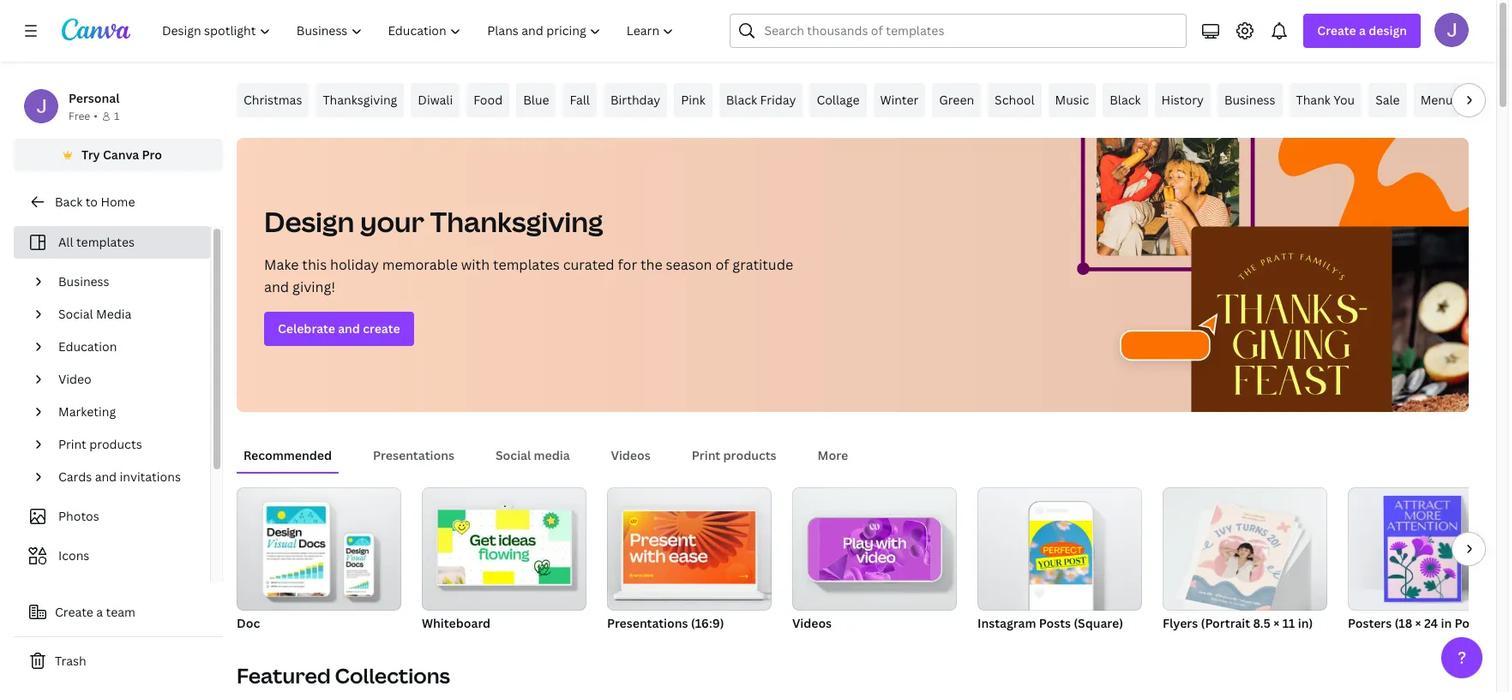Task type: describe. For each thing, give the bounding box(es) containing it.
products for print products link
[[89, 436, 142, 453]]

video link
[[51, 364, 200, 396]]

photos
[[58, 509, 99, 525]]

(square)
[[1074, 616, 1123, 632]]

poster (18 × 24 in portrait) image inside posters (18 × 24 in portrait) link
[[1384, 496, 1461, 603]]

presentations for presentations
[[373, 448, 454, 464]]

friday
[[760, 92, 796, 108]]

Search search field
[[764, 15, 1176, 47]]

blue link
[[516, 83, 556, 117]]

canva
[[103, 147, 139, 163]]

and for celebrate and create
[[338, 321, 360, 337]]

print products for print products button
[[692, 448, 777, 464]]

whiteboard link
[[422, 488, 587, 635]]

(18
[[1395, 616, 1413, 632]]

presentation (16:9) image inside presentations (16:9) link
[[623, 512, 756, 585]]

sale link
[[1369, 83, 1407, 117]]

black friday link
[[719, 83, 803, 117]]

food
[[474, 92, 503, 108]]

print products link
[[51, 429, 200, 461]]

make
[[264, 256, 299, 274]]

design
[[264, 203, 354, 240]]

media
[[534, 448, 570, 464]]

celebrate and create link
[[264, 312, 414, 346]]

business for left business link
[[58, 274, 109, 290]]

fall
[[570, 92, 590, 108]]

more
[[818, 448, 848, 464]]

you
[[1334, 92, 1355, 108]]

black for black
[[1110, 92, 1141, 108]]

winter
[[880, 92, 919, 108]]

your
[[360, 203, 424, 240]]

social for social media
[[496, 448, 531, 464]]

(portrait
[[1201, 616, 1250, 632]]

thank you
[[1296, 92, 1355, 108]]

design your thanksgiving image
[[1057, 138, 1469, 412]]

portrait)
[[1455, 616, 1504, 632]]

posters
[[1348, 616, 1392, 632]]

diwali
[[418, 92, 453, 108]]

trash link
[[14, 645, 223, 679]]

photos link
[[24, 501, 200, 533]]

black link
[[1103, 83, 1148, 117]]

cards and invitations
[[58, 469, 181, 485]]

fall link
[[563, 83, 597, 117]]

top level navigation element
[[151, 14, 689, 48]]

christmas link
[[237, 83, 309, 117]]

school
[[995, 92, 1035, 108]]

doc link
[[237, 488, 401, 635]]

thank
[[1296, 92, 1331, 108]]

create a team
[[55, 605, 135, 621]]

marketing link
[[51, 396, 200, 429]]

social media
[[58, 306, 131, 322]]

whiteboard
[[422, 616, 491, 632]]

green
[[939, 92, 974, 108]]

2 × from the left
[[1415, 616, 1421, 632]]

media
[[96, 306, 131, 322]]

celebrate and create
[[278, 321, 400, 337]]

blue
[[523, 92, 549, 108]]

video
[[58, 371, 91, 388]]

school link
[[988, 83, 1042, 117]]

recommended
[[244, 448, 332, 464]]

thanksgiving link
[[316, 83, 404, 117]]

print products for print products link
[[58, 436, 142, 453]]

try
[[82, 147, 100, 163]]

create a design button
[[1304, 14, 1421, 48]]

•
[[94, 109, 98, 123]]

of
[[716, 256, 729, 274]]

presentations (16:9) link
[[607, 488, 772, 635]]

and inside the make this holiday memorable with templates curated for the season of gratitude and giving!
[[264, 278, 289, 297]]

pro
[[142, 147, 162, 163]]

templates inside the make this holiday memorable with templates curated for the season of gratitude and giving!
[[493, 256, 560, 274]]

try canva pro button
[[14, 139, 223, 172]]

jacob simon image
[[1435, 13, 1469, 47]]

for
[[618, 256, 637, 274]]

invitations
[[120, 469, 181, 485]]

giving!
[[292, 278, 335, 297]]

all templates
[[58, 234, 135, 250]]

history link
[[1155, 83, 1211, 117]]

green link
[[932, 83, 981, 117]]

holiday
[[330, 256, 379, 274]]

create a team button
[[14, 596, 223, 630]]

11
[[1283, 616, 1295, 632]]

0 horizontal spatial thanksgiving
[[323, 92, 397, 108]]

celebrate
[[278, 321, 335, 337]]

recommended button
[[237, 440, 339, 472]]

posters (18 × 24 in portrait) link
[[1348, 488, 1509, 635]]

0 vertical spatial templates
[[76, 234, 135, 250]]

black friday
[[726, 92, 796, 108]]

featured
[[237, 662, 331, 690]]

collage
[[817, 92, 860, 108]]

try canva pro
[[82, 147, 162, 163]]

trash
[[55, 653, 86, 670]]

create a design
[[1317, 22, 1407, 39]]

design your thanksgiving
[[264, 203, 603, 240]]

a for team
[[96, 605, 103, 621]]



Task type: locate. For each thing, give the bounding box(es) containing it.
2 horizontal spatial and
[[338, 321, 360, 337]]

and right cards
[[95, 469, 117, 485]]

create inside dropdown button
[[1317, 22, 1356, 39]]

instagram post (square) image inside instagram posts (square) link
[[1030, 521, 1092, 585]]

gratitude
[[733, 256, 793, 274]]

0 horizontal spatial and
[[95, 469, 117, 485]]

business for business link to the right
[[1224, 92, 1276, 108]]

0 vertical spatial and
[[264, 278, 289, 297]]

pink link
[[674, 83, 712, 117]]

1 vertical spatial business link
[[51, 266, 200, 298]]

and left create
[[338, 321, 360, 337]]

presentations
[[373, 448, 454, 464], [607, 616, 688, 632]]

0 horizontal spatial print
[[58, 436, 86, 453]]

1 vertical spatial business
[[58, 274, 109, 290]]

create for create a team
[[55, 605, 93, 621]]

poster (18 × 24 in portrait) image
[[1348, 488, 1509, 611], [1384, 496, 1461, 603]]

whiteboard image inside 'whiteboard' link
[[438, 511, 571, 585]]

0 horizontal spatial social
[[58, 306, 93, 322]]

social media button
[[489, 440, 577, 472]]

music
[[1055, 92, 1089, 108]]

create left team on the bottom of the page
[[55, 605, 93, 621]]

1 horizontal spatial create
[[1317, 22, 1356, 39]]

presentation (16:9) image
[[607, 488, 772, 611], [623, 512, 756, 585]]

cards and invitations link
[[51, 461, 200, 494]]

None search field
[[730, 14, 1187, 48]]

0 horizontal spatial presentations
[[373, 448, 454, 464]]

0 horizontal spatial print products
[[58, 436, 142, 453]]

videos
[[611, 448, 651, 464], [792, 616, 832, 632]]

presentations for presentations (16:9)
[[607, 616, 688, 632]]

and
[[264, 278, 289, 297], [338, 321, 360, 337], [95, 469, 117, 485]]

presentations button
[[366, 440, 461, 472]]

print
[[58, 436, 86, 453], [692, 448, 721, 464]]

flyers
[[1163, 616, 1198, 632]]

templates right with
[[493, 256, 560, 274]]

1 horizontal spatial videos
[[792, 616, 832, 632]]

instagram post (square) image
[[978, 488, 1142, 611], [1030, 521, 1092, 585]]

presentations (16:9)
[[607, 616, 724, 632]]

1 vertical spatial social
[[496, 448, 531, 464]]

templates
[[76, 234, 135, 250], [493, 256, 560, 274]]

flyer (portrait 8.5 × 11 in) image
[[1163, 488, 1327, 611], [1185, 503, 1296, 617]]

24
[[1424, 616, 1438, 632]]

create
[[363, 321, 400, 337]]

icons
[[58, 548, 89, 564]]

8.5
[[1253, 616, 1271, 632]]

black inside black link
[[1110, 92, 1141, 108]]

and down make
[[264, 278, 289, 297]]

a inside dropdown button
[[1359, 22, 1366, 39]]

menu
[[1421, 92, 1453, 108]]

icons link
[[24, 540, 200, 573]]

0 horizontal spatial a
[[96, 605, 103, 621]]

video image
[[792, 488, 957, 611], [819, 519, 930, 581]]

music link
[[1048, 83, 1096, 117]]

business left thank
[[1224, 92, 1276, 108]]

food link
[[467, 83, 510, 117]]

menu link
[[1414, 83, 1460, 117]]

business link left thank
[[1218, 83, 1282, 117]]

create inside button
[[55, 605, 93, 621]]

1 horizontal spatial black
[[1110, 92, 1141, 108]]

1 vertical spatial and
[[338, 321, 360, 337]]

birthday link
[[604, 83, 667, 117]]

free
[[69, 109, 90, 123]]

0 vertical spatial videos
[[611, 448, 651, 464]]

print products
[[58, 436, 142, 453], [692, 448, 777, 464]]

products
[[89, 436, 142, 453], [723, 448, 777, 464]]

0 horizontal spatial videos
[[611, 448, 651, 464]]

products for print products button
[[723, 448, 777, 464]]

videos inside button
[[611, 448, 651, 464]]

black
[[726, 92, 757, 108], [1110, 92, 1141, 108]]

1 horizontal spatial print
[[692, 448, 721, 464]]

1 vertical spatial templates
[[493, 256, 560, 274]]

a left design
[[1359, 22, 1366, 39]]

1 vertical spatial create
[[55, 605, 93, 621]]

christmas
[[244, 92, 302, 108]]

winter link
[[873, 83, 926, 117]]

red link
[[1467, 83, 1503, 117]]

this
[[302, 256, 327, 274]]

1 horizontal spatial templates
[[493, 256, 560, 274]]

the
[[641, 256, 663, 274]]

0 horizontal spatial business link
[[51, 266, 200, 298]]

home
[[101, 194, 135, 210]]

0 vertical spatial thanksgiving
[[323, 92, 397, 108]]

whiteboard image
[[422, 488, 587, 611], [438, 511, 571, 585]]

back to home
[[55, 194, 135, 210]]

products left more
[[723, 448, 777, 464]]

posters (18 × 24 in portrait)
[[1348, 616, 1504, 632]]

posts
[[1039, 616, 1071, 632]]

1 horizontal spatial business link
[[1218, 83, 1282, 117]]

1 × from the left
[[1274, 616, 1280, 632]]

history
[[1162, 92, 1204, 108]]

season
[[666, 256, 712, 274]]

1 horizontal spatial a
[[1359, 22, 1366, 39]]

collage link
[[810, 83, 867, 117]]

a for design
[[1359, 22, 1366, 39]]

presentations inside button
[[373, 448, 454, 464]]

1 horizontal spatial thanksgiving
[[430, 203, 603, 240]]

design
[[1369, 22, 1407, 39]]

1 vertical spatial a
[[96, 605, 103, 621]]

black right music
[[1110, 92, 1141, 108]]

and for cards and invitations
[[95, 469, 117, 485]]

0 vertical spatial a
[[1359, 22, 1366, 39]]

a inside button
[[96, 605, 103, 621]]

create for create a design
[[1317, 22, 1356, 39]]

1 horizontal spatial print products
[[692, 448, 777, 464]]

social media link
[[51, 298, 200, 331]]

0 horizontal spatial templates
[[76, 234, 135, 250]]

flyer (portrait 8.5 × 11 in) image inside flyers (portrait 8.5 × 11 in) link
[[1185, 503, 1296, 617]]

1 vertical spatial videos
[[792, 616, 832, 632]]

× left 24
[[1415, 616, 1421, 632]]

diwali link
[[411, 83, 460, 117]]

thanksgiving left diwali at the top of page
[[323, 92, 397, 108]]

print inside button
[[692, 448, 721, 464]]

create left design
[[1317, 22, 1356, 39]]

business link
[[1218, 83, 1282, 117], [51, 266, 200, 298]]

0 vertical spatial social
[[58, 306, 93, 322]]

social for social media
[[58, 306, 93, 322]]

black for black friday
[[726, 92, 757, 108]]

sale
[[1376, 92, 1400, 108]]

black left friday at the right of page
[[726, 92, 757, 108]]

social left media
[[496, 448, 531, 464]]

a left team on the bottom of the page
[[96, 605, 103, 621]]

0 horizontal spatial products
[[89, 436, 142, 453]]

(16:9)
[[691, 616, 724, 632]]

print right videos button
[[692, 448, 721, 464]]

0 horizontal spatial ×
[[1274, 616, 1280, 632]]

2 black from the left
[[1110, 92, 1141, 108]]

1 black from the left
[[726, 92, 757, 108]]

print up cards
[[58, 436, 86, 453]]

thanksgiving up the make this holiday memorable with templates curated for the season of gratitude and giving!
[[430, 203, 603, 240]]

1 horizontal spatial products
[[723, 448, 777, 464]]

print products inside button
[[692, 448, 777, 464]]

flyers (portrait 8.5 × 11 in)
[[1163, 616, 1313, 632]]

red
[[1474, 92, 1496, 108]]

team
[[106, 605, 135, 621]]

1 vertical spatial thanksgiving
[[430, 203, 603, 240]]

black inside black friday link
[[726, 92, 757, 108]]

to
[[85, 194, 98, 210]]

instagram posts (square) link
[[978, 488, 1142, 635]]

× left 11
[[1274, 616, 1280, 632]]

2 vertical spatial and
[[95, 469, 117, 485]]

0 vertical spatial presentations
[[373, 448, 454, 464]]

social up education
[[58, 306, 93, 322]]

business up the social media
[[58, 274, 109, 290]]

curated
[[563, 256, 615, 274]]

memorable
[[382, 256, 458, 274]]

products inside button
[[723, 448, 777, 464]]

collections
[[335, 662, 450, 690]]

birthday
[[611, 92, 660, 108]]

1 vertical spatial presentations
[[607, 616, 688, 632]]

thank you link
[[1289, 83, 1362, 117]]

1 horizontal spatial business
[[1224, 92, 1276, 108]]

education
[[58, 339, 117, 355]]

doc image
[[237, 488, 401, 611], [237, 488, 401, 611]]

business link up media
[[51, 266, 200, 298]]

1 horizontal spatial ×
[[1415, 616, 1421, 632]]

create
[[1317, 22, 1356, 39], [55, 605, 93, 621]]

templates right all
[[76, 234, 135, 250]]

0 horizontal spatial create
[[55, 605, 93, 621]]

1 horizontal spatial and
[[264, 278, 289, 297]]

0 vertical spatial business link
[[1218, 83, 1282, 117]]

0 vertical spatial business
[[1224, 92, 1276, 108]]

1 horizontal spatial social
[[496, 448, 531, 464]]

make this holiday memorable with templates curated for the season of gratitude and giving!
[[264, 256, 793, 297]]

cards
[[58, 469, 92, 485]]

1 horizontal spatial presentations
[[607, 616, 688, 632]]

social inside button
[[496, 448, 531, 464]]

doc
[[237, 616, 260, 632]]

a
[[1359, 22, 1366, 39], [96, 605, 103, 621]]

free •
[[69, 109, 98, 123]]

products up cards and invitations
[[89, 436, 142, 453]]

pink
[[681, 92, 706, 108]]

print for print products link
[[58, 436, 86, 453]]

print for print products button
[[692, 448, 721, 464]]

0 horizontal spatial business
[[58, 274, 109, 290]]

social
[[58, 306, 93, 322], [496, 448, 531, 464]]

back
[[55, 194, 83, 210]]

0 horizontal spatial black
[[726, 92, 757, 108]]

back to home link
[[14, 185, 223, 220]]

0 vertical spatial create
[[1317, 22, 1356, 39]]



Task type: vqa. For each thing, say whether or not it's contained in the screenshot.
Zoom button on the right of the page
no



